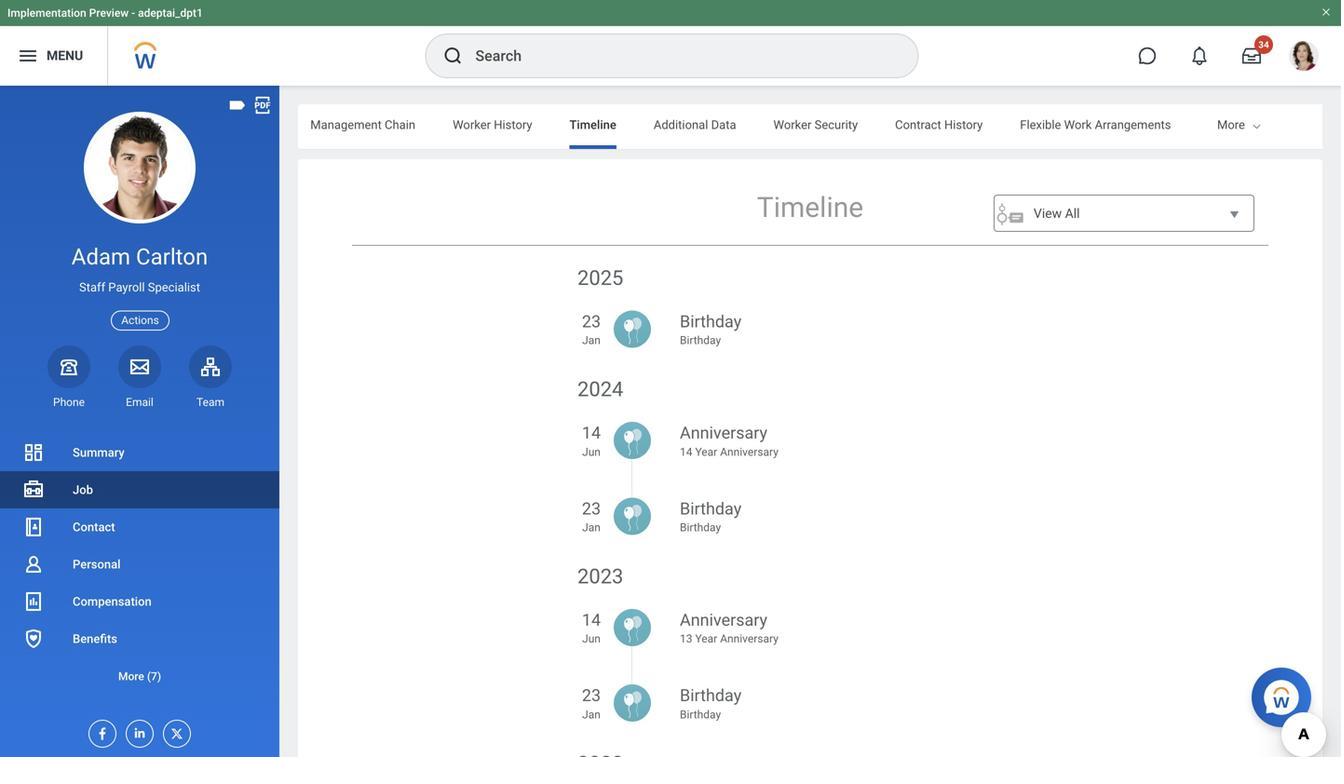 Task type: describe. For each thing, give the bounding box(es) containing it.
contact image
[[22, 516, 45, 538]]

menu banner
[[0, 0, 1342, 86]]

all
[[1065, 206, 1080, 221]]

x image
[[164, 721, 184, 742]]

3 23 jan from the top
[[582, 686, 601, 721]]

preview
[[89, 7, 129, 20]]

23 jan inside 2025 menu item
[[582, 312, 601, 347]]

14 jun for 2024
[[582, 424, 601, 459]]

1 birthday from the top
[[680, 312, 742, 332]]

additional data
[[654, 118, 736, 132]]

2 23 jan from the top
[[582, 499, 601, 534]]

security
[[815, 118, 858, 132]]

2025
[[578, 266, 624, 290]]

2 birthday from the top
[[680, 334, 721, 347]]

worker history
[[453, 118, 532, 132]]

14 jun for 2023
[[582, 611, 601, 646]]

benefits
[[73, 632, 117, 646]]

(7)
[[147, 670, 161, 683]]

email adam carlton element
[[118, 395, 161, 410]]

view all
[[1034, 206, 1080, 221]]

2 jan from the top
[[582, 521, 601, 534]]

worker for worker history
[[453, 118, 491, 132]]

1 horizontal spatial timeline
[[757, 191, 864, 224]]

benefits image
[[22, 628, 45, 650]]

more for more (7)
[[118, 670, 144, 683]]

year for 2023
[[695, 633, 718, 646]]

compensation
[[73, 595, 152, 609]]

14 for 2024
[[582, 424, 601, 443]]

menu containing 2025
[[578, 255, 1043, 757]]

staff
[[79, 281, 105, 295]]

close environment banner image
[[1321, 7, 1332, 18]]

34
[[1259, 39, 1270, 50]]

worker for worker security
[[774, 118, 812, 132]]

contract
[[895, 118, 942, 132]]

navigation pane region
[[0, 86, 279, 757]]

personal
[[73, 558, 121, 572]]

Search Workday  search field
[[476, 35, 880, 76]]

13
[[680, 633, 693, 646]]

team link
[[189, 345, 232, 410]]

4 birthday from the top
[[680, 521, 721, 534]]

adam
[[72, 244, 131, 270]]

menu
[[47, 48, 83, 63]]

payroll
[[108, 281, 145, 295]]

view team image
[[199, 356, 222, 378]]

management chain
[[310, 118, 416, 132]]

actions
[[121, 314, 159, 327]]

chain
[[385, 118, 416, 132]]

anniversary 13 year anniversary
[[680, 611, 779, 646]]

history for worker history
[[494, 118, 532, 132]]

tag image
[[227, 95, 248, 116]]

team
[[197, 396, 225, 409]]

more (7)
[[118, 670, 161, 683]]

more (7) button
[[0, 658, 279, 695]]

team adam carlton element
[[189, 395, 232, 410]]

benefits link
[[0, 620, 279, 658]]

email
[[126, 396, 154, 409]]

email button
[[118, 345, 161, 410]]

birthday birthday inside 2025 menu item
[[680, 312, 742, 347]]

phone
[[53, 396, 85, 409]]

jan inside 2025 menu item
[[582, 334, 601, 347]]

carlton
[[136, 244, 208, 270]]

view all button
[[994, 195, 1255, 234]]

specialist
[[148, 281, 200, 295]]

3 23 from the top
[[582, 686, 601, 706]]

3 birthday from the top
[[680, 499, 742, 519]]

23 inside 2025 menu item
[[582, 312, 601, 332]]

view
[[1034, 206, 1062, 221]]

data
[[711, 118, 736, 132]]

history for contract history
[[945, 118, 983, 132]]

profile logan mcneil image
[[1289, 41, 1319, 75]]



Task type: vqa. For each thing, say whether or not it's contained in the screenshot.


Task type: locate. For each thing, give the bounding box(es) containing it.
justify image
[[17, 45, 39, 67]]

birthday birthday
[[680, 312, 742, 347], [680, 499, 742, 534], [680, 686, 742, 721]]

job link
[[0, 471, 279, 509]]

0 vertical spatial 14 jun
[[582, 424, 601, 459]]

14
[[582, 424, 601, 443], [680, 446, 693, 459], [582, 611, 601, 630]]

arrangements
[[1095, 118, 1171, 132]]

14 jun inside 2023 menu item
[[582, 611, 601, 646]]

summary link
[[0, 434, 279, 471]]

1 vertical spatial birthday birthday
[[680, 499, 742, 534]]

summary
[[73, 446, 125, 460]]

year inside anniversary 14 year anniversary
[[695, 446, 718, 459]]

0 vertical spatial 14
[[582, 424, 601, 443]]

0 vertical spatial jun
[[582, 446, 601, 459]]

work
[[1064, 118, 1092, 132]]

0 horizontal spatial more
[[118, 670, 144, 683]]

search image
[[442, 45, 464, 67]]

compensation link
[[0, 583, 279, 620]]

1 vertical spatial 23 jan
[[582, 499, 601, 534]]

6 birthday from the top
[[680, 708, 721, 721]]

0 vertical spatial timeline
[[570, 118, 617, 132]]

timeline
[[570, 118, 617, 132], [757, 191, 864, 224]]

1 vertical spatial timeline
[[757, 191, 864, 224]]

1 14 jun from the top
[[582, 424, 601, 459]]

tab list
[[0, 104, 1171, 149]]

2 birthday birthday from the top
[[680, 499, 742, 534]]

worker down search image
[[453, 118, 491, 132]]

5 birthday from the top
[[680, 686, 742, 706]]

1 worker from the left
[[453, 118, 491, 132]]

0 vertical spatial jan
[[582, 334, 601, 347]]

worker left security
[[774, 118, 812, 132]]

23
[[582, 312, 601, 332], [582, 499, 601, 519], [582, 686, 601, 706]]

1 vertical spatial 23
[[582, 499, 601, 519]]

1 23 jan from the top
[[582, 312, 601, 347]]

compensation image
[[22, 591, 45, 613]]

14 jun down 2023 at the bottom of the page
[[582, 611, 601, 646]]

0 horizontal spatial worker
[[453, 118, 491, 132]]

2 worker from the left
[[774, 118, 812, 132]]

-
[[132, 7, 135, 20]]

2 23 from the top
[[582, 499, 601, 519]]

1 history from the left
[[494, 118, 532, 132]]

2 vertical spatial 23 jan
[[582, 686, 601, 721]]

0 vertical spatial 23
[[582, 312, 601, 332]]

0 horizontal spatial history
[[494, 118, 532, 132]]

timeline left additional at the top
[[570, 118, 617, 132]]

year for 2024
[[695, 446, 718, 459]]

jun inside 2024 menu item
[[582, 446, 601, 459]]

notifications large image
[[1191, 47, 1209, 65]]

birthday
[[680, 312, 742, 332], [680, 334, 721, 347], [680, 499, 742, 519], [680, 521, 721, 534], [680, 686, 742, 706], [680, 708, 721, 721]]

more (7) button
[[0, 666, 279, 688]]

1 23 from the top
[[582, 312, 601, 332]]

flexible
[[1020, 118, 1062, 132]]

2 14 jun from the top
[[582, 611, 601, 646]]

worker
[[453, 118, 491, 132], [774, 118, 812, 132]]

14 inside anniversary 14 year anniversary
[[680, 446, 693, 459]]

jan
[[582, 334, 601, 347], [582, 521, 601, 534], [582, 708, 601, 721]]

worker security
[[774, 118, 858, 132]]

2024
[[578, 377, 624, 402]]

1 year from the top
[[695, 446, 718, 459]]

2 year from the top
[[695, 633, 718, 646]]

more inside dropdown button
[[118, 670, 144, 683]]

14 inside 2023 menu item
[[582, 611, 601, 630]]

more down inbox large image
[[1218, 118, 1245, 132]]

list
[[0, 434, 279, 695]]

1 vertical spatial year
[[695, 633, 718, 646]]

1 birthday birthday from the top
[[680, 312, 742, 347]]

mail image
[[129, 356, 151, 378]]

2025 menu item
[[578, 265, 1043, 386]]

personal link
[[0, 546, 279, 583]]

personal image
[[22, 553, 45, 576]]

implementation preview -   adeptai_dpt1
[[7, 7, 203, 20]]

timeline down worker security
[[757, 191, 864, 224]]

0 vertical spatial 23 jan
[[582, 312, 601, 347]]

more left the (7)
[[118, 670, 144, 683]]

14 jun
[[582, 424, 601, 459], [582, 611, 601, 646]]

flexible work arrangements
[[1020, 118, 1171, 132]]

phone button
[[48, 345, 90, 410]]

2 vertical spatial 14
[[582, 611, 601, 630]]

menu
[[578, 255, 1043, 757]]

0 vertical spatial year
[[695, 446, 718, 459]]

jun down 2023 at the bottom of the page
[[582, 633, 601, 646]]

facebook image
[[89, 721, 110, 742]]

tab list containing management chain
[[0, 104, 1171, 149]]

2023 menu item
[[578, 563, 1043, 685]]

14 for 2023
[[582, 611, 601, 630]]

menu button
[[0, 26, 107, 86]]

1 vertical spatial more
[[118, 670, 144, 683]]

2024 menu item
[[578, 376, 1043, 498]]

implementation
[[7, 7, 86, 20]]

1 horizontal spatial more
[[1218, 118, 1245, 132]]

list containing summary
[[0, 434, 279, 695]]

1 vertical spatial 14 jun
[[582, 611, 601, 646]]

jun for 2024
[[582, 446, 601, 459]]

14 jun down 2024 on the left of page
[[582, 424, 601, 459]]

anniversary
[[680, 424, 768, 443], [720, 446, 779, 459], [680, 611, 768, 630], [720, 633, 779, 646]]

23 jan
[[582, 312, 601, 347], [582, 499, 601, 534], [582, 686, 601, 721]]

contract history
[[895, 118, 983, 132]]

1 jun from the top
[[582, 446, 601, 459]]

1 vertical spatial 14
[[680, 446, 693, 459]]

inbox large image
[[1243, 47, 1261, 65]]

2 history from the left
[[945, 118, 983, 132]]

management
[[310, 118, 382, 132]]

jun inside 2023 menu item
[[582, 633, 601, 646]]

summary image
[[22, 442, 45, 464]]

more for more
[[1218, 118, 1245, 132]]

1 vertical spatial jun
[[582, 633, 601, 646]]

3 birthday birthday from the top
[[680, 686, 742, 721]]

1 horizontal spatial history
[[945, 118, 983, 132]]

0 horizontal spatial timeline
[[570, 118, 617, 132]]

job
[[73, 483, 93, 497]]

linkedin image
[[127, 721, 147, 741]]

job image
[[22, 479, 45, 501]]

adam carlton
[[72, 244, 208, 270]]

jun
[[582, 446, 601, 459], [582, 633, 601, 646]]

staff payroll specialist
[[79, 281, 200, 295]]

year
[[695, 446, 718, 459], [695, 633, 718, 646]]

2 vertical spatial birthday birthday
[[680, 686, 742, 721]]

adeptai_dpt1
[[138, 7, 203, 20]]

year inside 'anniversary 13 year anniversary'
[[695, 633, 718, 646]]

phone image
[[56, 356, 82, 378]]

2 jun from the top
[[582, 633, 601, 646]]

jun for 2023
[[582, 633, 601, 646]]

additional
[[654, 118, 708, 132]]

1 vertical spatial jan
[[582, 521, 601, 534]]

history
[[494, 118, 532, 132], [945, 118, 983, 132]]

0 vertical spatial birthday birthday
[[680, 312, 742, 347]]

more
[[1218, 118, 1245, 132], [118, 670, 144, 683]]

1 jan from the top
[[582, 334, 601, 347]]

view printable version (pdf) image
[[252, 95, 273, 116]]

jun down 2024 on the left of page
[[582, 446, 601, 459]]

2 vertical spatial 23
[[582, 686, 601, 706]]

34 button
[[1232, 35, 1273, 76]]

contact link
[[0, 509, 279, 546]]

anniversary 14 year anniversary
[[680, 424, 779, 459]]

contact
[[73, 520, 115, 534]]

0 vertical spatial more
[[1218, 118, 1245, 132]]

1 horizontal spatial worker
[[774, 118, 812, 132]]

2 vertical spatial jan
[[582, 708, 601, 721]]

3 jan from the top
[[582, 708, 601, 721]]

phone adam carlton element
[[48, 395, 90, 410]]

14 jun inside 2024 menu item
[[582, 424, 601, 459]]

2023
[[578, 565, 624, 589]]

actions button
[[111, 311, 169, 330]]



